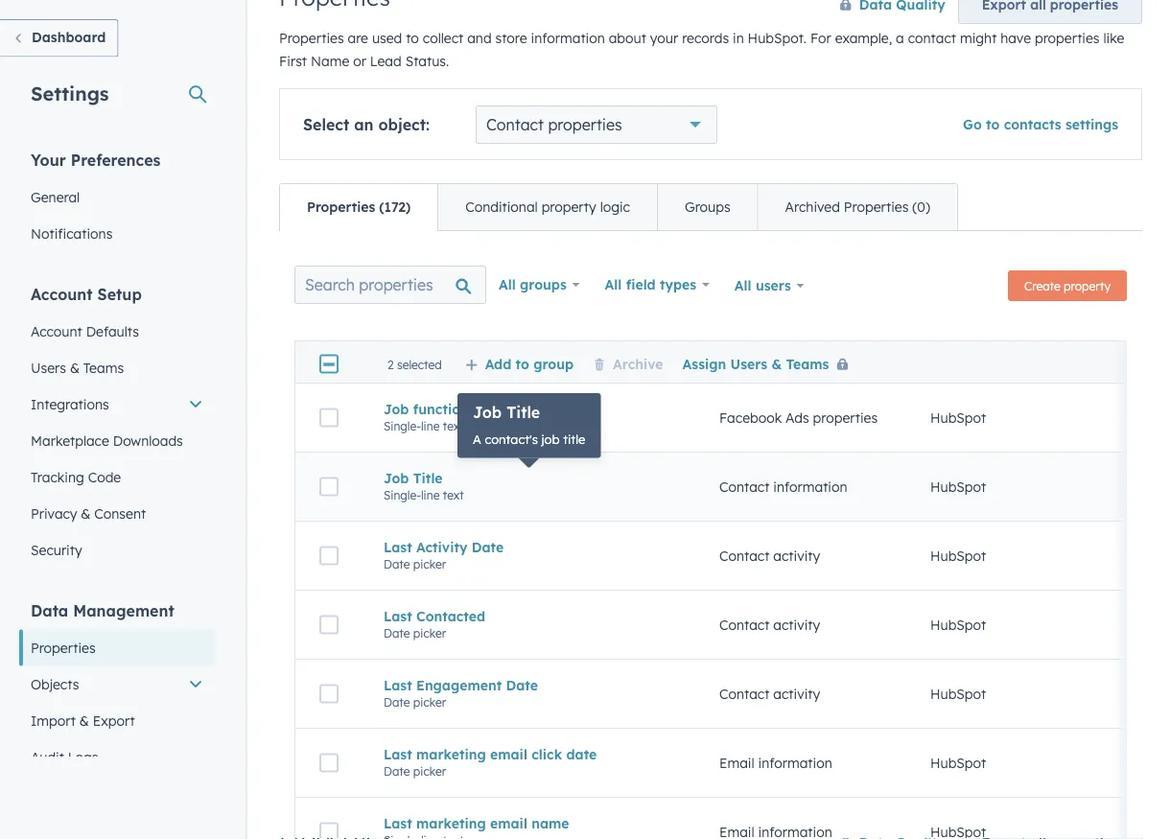 Task type: locate. For each thing, give the bounding box(es) containing it.
property left logic
[[542, 199, 597, 215]]

1 vertical spatial property
[[1064, 279, 1111, 293]]

job inside job title a contact's job title
[[473, 403, 502, 422]]

all left field
[[605, 276, 622, 293]]

2
[[388, 357, 394, 372]]

email
[[490, 746, 528, 763], [490, 815, 528, 832]]

example,
[[835, 30, 892, 47]]

1 vertical spatial contact activity
[[720, 617, 821, 633]]

code
[[88, 469, 121, 485]]

text inside job title single-line text
[[443, 488, 464, 503]]

2 text from the top
[[443, 488, 464, 503]]

objects button
[[19, 666, 215, 703]]

teams down the defaults
[[83, 359, 124, 376]]

all left groups
[[499, 276, 516, 293]]

properties inside properties are used to collect and store information about your records in hubspot. for example, a contact might have properties like first name or lead status.
[[279, 30, 344, 47]]

facebook ads properties
[[720, 409, 878, 426]]

all for all groups
[[499, 276, 516, 293]]

5 hubspot from the top
[[931, 686, 987, 703]]

& inside data management element
[[79, 712, 89, 729]]

title
[[507, 403, 540, 422], [413, 470, 443, 487]]

types
[[660, 276, 697, 293]]

email left name
[[490, 815, 528, 832]]

1 horizontal spatial properties
[[813, 409, 878, 426]]

might
[[960, 30, 997, 47]]

privacy
[[31, 505, 77, 522]]

all for all field types
[[605, 276, 622, 293]]

& up "facebook ads properties"
[[772, 355, 782, 372]]

dashboard
[[32, 29, 106, 46]]

date up last marketing email name
[[384, 764, 410, 779]]

& for consent
[[81, 505, 91, 522]]

job down job function single-line text on the left of page
[[384, 470, 409, 487]]

3 last from the top
[[384, 677, 412, 694]]

2 vertical spatial to
[[516, 355, 530, 372]]

picker down activity
[[413, 557, 446, 572]]

all left users
[[735, 277, 752, 294]]

archived properties (0) link
[[758, 184, 957, 230]]

& for export
[[79, 712, 89, 729]]

marketplace downloads
[[31, 432, 183, 449]]

picker down engagement
[[413, 695, 446, 710]]

title up contact's
[[507, 403, 540, 422]]

consent
[[94, 505, 146, 522]]

0 horizontal spatial properties
[[548, 115, 622, 134]]

all inside popup button
[[499, 276, 516, 293]]

line up activity
[[421, 488, 440, 503]]

create property button
[[1008, 271, 1127, 301]]

single-
[[384, 419, 421, 433], [384, 488, 421, 503]]

properties up logic
[[548, 115, 622, 134]]

date inside last marketing email click date date picker
[[384, 764, 410, 779]]

1 hubspot from the top
[[931, 409, 987, 426]]

properties right ads
[[813, 409, 878, 426]]

properties
[[1035, 30, 1100, 47], [548, 115, 622, 134], [813, 409, 878, 426]]

properties left (172)
[[307, 199, 375, 215]]

to
[[406, 30, 419, 47], [986, 116, 1000, 133], [516, 355, 530, 372]]

0 vertical spatial single-
[[384, 419, 421, 433]]

properties link
[[19, 630, 215, 666]]

tab list
[[279, 183, 958, 231]]

2 marketing from the top
[[416, 815, 486, 832]]

all
[[499, 276, 516, 293], [605, 276, 622, 293], [735, 277, 752, 294]]

title down job function single-line text on the left of page
[[413, 470, 443, 487]]

0 vertical spatial line
[[421, 419, 440, 433]]

last for last engagement date
[[384, 677, 412, 694]]

go
[[963, 116, 982, 133]]

job inside job function single-line text
[[384, 401, 409, 418]]

last inside the last engagement date date picker
[[384, 677, 412, 694]]

properties left (0) on the right top of page
[[844, 199, 909, 215]]

like
[[1104, 30, 1125, 47]]

0 horizontal spatial teams
[[83, 359, 124, 376]]

text for job function
[[443, 419, 464, 433]]

0 vertical spatial account
[[31, 284, 93, 304]]

properties
[[279, 30, 344, 47], [307, 199, 375, 215], [844, 199, 909, 215], [31, 639, 96, 656]]

1 vertical spatial text
[[443, 488, 464, 503]]

general
[[31, 189, 80, 205]]

& left export
[[79, 712, 89, 729]]

integrations button
[[19, 386, 215, 423]]

contact activity for last engagement date
[[720, 686, 821, 703]]

2 horizontal spatial properties
[[1035, 30, 1100, 47]]

properties (172) link
[[280, 184, 438, 230]]

0 horizontal spatial title
[[413, 470, 443, 487]]

1 activity from the top
[[774, 548, 821, 564]]

marketing inside last marketing email click date date picker
[[416, 746, 486, 763]]

1 account from the top
[[31, 284, 93, 304]]

3 hubspot from the top
[[931, 548, 987, 564]]

0 horizontal spatial users
[[31, 359, 66, 376]]

property inside "link"
[[542, 199, 597, 215]]

or
[[353, 53, 366, 70]]

1 last from the top
[[384, 539, 412, 556]]

3 picker from the top
[[413, 695, 446, 710]]

1 vertical spatial activity
[[774, 617, 821, 633]]

hubspot for last activity date
[[931, 548, 987, 564]]

text up activity
[[443, 488, 464, 503]]

and
[[467, 30, 492, 47]]

text down function
[[443, 419, 464, 433]]

4 hubspot from the top
[[931, 617, 987, 633]]

last marketing email click date button
[[384, 746, 674, 763]]

1 vertical spatial single-
[[384, 488, 421, 503]]

2 picker from the top
[[413, 626, 446, 641]]

1 horizontal spatial property
[[1064, 279, 1111, 293]]

properties are used to collect and store information about your records in hubspot. for example, a contact might have properties like first name or lead status.
[[279, 30, 1125, 70]]

account
[[31, 284, 93, 304], [31, 323, 82, 340]]

contact inside popup button
[[487, 115, 544, 134]]

information for email information
[[758, 755, 833, 772]]

last inside last contacted date picker
[[384, 608, 412, 625]]

1 vertical spatial properties
[[548, 115, 622, 134]]

title inside job title single-line text
[[413, 470, 443, 487]]

4 picker from the top
[[413, 764, 446, 779]]

0 vertical spatial email
[[490, 746, 528, 763]]

2 single- from the top
[[384, 488, 421, 503]]

audit logs
[[31, 749, 98, 766]]

marketing for last marketing email click date date picker
[[416, 746, 486, 763]]

have
[[1001, 30, 1031, 47]]

tab panel
[[279, 230, 1171, 840]]

contact for last activity date
[[720, 548, 770, 564]]

tab panel containing all groups
[[279, 230, 1171, 840]]

groups
[[520, 276, 567, 293]]

single- for title
[[384, 488, 421, 503]]

teams
[[786, 355, 829, 372], [83, 359, 124, 376]]

picker
[[413, 557, 446, 572], [413, 626, 446, 641], [413, 695, 446, 710], [413, 764, 446, 779]]

line inside job title single-line text
[[421, 488, 440, 503]]

1 horizontal spatial teams
[[786, 355, 829, 372]]

last activity date date picker
[[384, 539, 504, 572]]

4 last from the top
[[384, 746, 412, 763]]

users up integrations
[[31, 359, 66, 376]]

activity for last activity date
[[774, 548, 821, 564]]

2 vertical spatial information
[[758, 755, 833, 772]]

1 vertical spatial title
[[413, 470, 443, 487]]

facebook
[[720, 409, 782, 426]]

import
[[31, 712, 76, 729]]

to inside tab panel
[[516, 355, 530, 372]]

2 account from the top
[[31, 323, 82, 340]]

property right create
[[1064, 279, 1111, 293]]

1 horizontal spatial all
[[605, 276, 622, 293]]

users right assign
[[731, 355, 768, 372]]

1 vertical spatial account
[[31, 323, 82, 340]]

2 horizontal spatial all
[[735, 277, 752, 294]]

1 vertical spatial information
[[774, 479, 848, 495]]

activity for last contacted
[[774, 617, 821, 633]]

2 hubspot from the top
[[931, 479, 987, 495]]

title
[[563, 431, 586, 447]]

properties up "objects"
[[31, 639, 96, 656]]

1 contact activity from the top
[[720, 548, 821, 564]]

0 vertical spatial property
[[542, 199, 597, 215]]

2 line from the top
[[421, 488, 440, 503]]

job title single-line text
[[384, 470, 464, 503]]

job up a
[[473, 403, 502, 422]]

groups
[[685, 199, 731, 215]]

hubspot for last marketing email click date
[[931, 755, 987, 772]]

single- up activity
[[384, 488, 421, 503]]

1 picker from the top
[[413, 557, 446, 572]]

2 contact activity from the top
[[720, 617, 821, 633]]

single- down function
[[384, 419, 421, 433]]

account up the 'users & teams'
[[31, 323, 82, 340]]

2 horizontal spatial to
[[986, 116, 1000, 133]]

0 vertical spatial contact activity
[[720, 548, 821, 564]]

text
[[443, 419, 464, 433], [443, 488, 464, 503]]

0 horizontal spatial all
[[499, 276, 516, 293]]

& right privacy
[[81, 505, 91, 522]]

last marketing email click date date picker
[[384, 746, 597, 779]]

date right activity
[[472, 539, 504, 556]]

properties inside data management element
[[31, 639, 96, 656]]

0 vertical spatial text
[[443, 419, 464, 433]]

properties up first
[[279, 30, 344, 47]]

0 horizontal spatial property
[[542, 199, 597, 215]]

0 vertical spatial marketing
[[416, 746, 486, 763]]

line inside job function single-line text
[[421, 419, 440, 433]]

1 marketing from the top
[[416, 746, 486, 763]]

title inside job title a contact's job title
[[507, 403, 540, 422]]

general link
[[19, 179, 215, 215]]

1 horizontal spatial title
[[507, 403, 540, 422]]

teams up "facebook ads properties"
[[786, 355, 829, 372]]

to right go
[[986, 116, 1000, 133]]

property inside button
[[1064, 279, 1111, 293]]

3 activity from the top
[[774, 686, 821, 703]]

single- inside job function single-line text
[[384, 419, 421, 433]]

0 vertical spatial information
[[531, 30, 605, 47]]

last engagement date date picker
[[384, 677, 538, 710]]

import & export
[[31, 712, 135, 729]]

1 text from the top
[[443, 419, 464, 433]]

0 vertical spatial to
[[406, 30, 419, 47]]

job inside job title single-line text
[[384, 470, 409, 487]]

email inside last marketing email click date date picker
[[490, 746, 528, 763]]

single- for function
[[384, 419, 421, 433]]

to inside properties are used to collect and store information about your records in hubspot. for example, a contact might have properties like first name or lead status.
[[406, 30, 419, 47]]

contact information
[[720, 479, 848, 495]]

0 vertical spatial properties
[[1035, 30, 1100, 47]]

information right store
[[531, 30, 605, 47]]

objects
[[31, 676, 79, 693]]

2 vertical spatial properties
[[813, 409, 878, 426]]

2 vertical spatial activity
[[774, 686, 821, 703]]

line down function
[[421, 419, 440, 433]]

name
[[311, 53, 350, 70]]

contact activity for last contacted
[[720, 617, 821, 633]]

picker inside the last engagement date date picker
[[413, 695, 446, 710]]

your preferences element
[[19, 149, 215, 252]]

last inside last activity date date picker
[[384, 539, 412, 556]]

last marketing email name button
[[384, 815, 674, 832]]

title for job title single-line text
[[413, 470, 443, 487]]

property for conditional
[[542, 199, 597, 215]]

to right used
[[406, 30, 419, 47]]

1 single- from the top
[[384, 419, 421, 433]]

in
[[733, 30, 744, 47]]

settings
[[1066, 116, 1119, 133]]

2 last from the top
[[384, 608, 412, 625]]

1 vertical spatial marketing
[[416, 815, 486, 832]]

1 vertical spatial to
[[986, 116, 1000, 133]]

6 hubspot from the top
[[931, 755, 987, 772]]

tracking
[[31, 469, 84, 485]]

account up the account defaults
[[31, 284, 93, 304]]

users & teams
[[31, 359, 124, 376]]

0 vertical spatial activity
[[774, 548, 821, 564]]

line for function
[[421, 419, 440, 433]]

picker up last marketing email name
[[413, 764, 446, 779]]

marketing down the last engagement date date picker
[[416, 746, 486, 763]]

date inside last contacted date picker
[[384, 626, 410, 641]]

job title tooltip
[[458, 393, 601, 458]]

line for title
[[421, 488, 440, 503]]

text inside job function single-line text
[[443, 419, 464, 433]]

2 selected
[[388, 357, 442, 372]]

a
[[473, 431, 481, 447]]

conditional
[[466, 199, 538, 215]]

hubspot for last contacted
[[931, 617, 987, 633]]

picker down contacted in the left bottom of the page
[[413, 626, 446, 641]]

import & export link
[[19, 703, 215, 739]]

contact properties
[[487, 115, 622, 134]]

2 vertical spatial contact activity
[[720, 686, 821, 703]]

1 vertical spatial line
[[421, 488, 440, 503]]

hubspot
[[931, 409, 987, 426], [931, 479, 987, 495], [931, 548, 987, 564], [931, 617, 987, 633], [931, 686, 987, 703], [931, 755, 987, 772]]

0 vertical spatial title
[[507, 403, 540, 422]]

2 activity from the top
[[774, 617, 821, 633]]

1 vertical spatial email
[[490, 815, 528, 832]]

account inside account defaults link
[[31, 323, 82, 340]]

date up the last engagement date date picker
[[384, 626, 410, 641]]

property
[[542, 199, 597, 215], [1064, 279, 1111, 293]]

last inside last marketing email click date date picker
[[384, 746, 412, 763]]

properties for properties
[[31, 639, 96, 656]]

3 contact activity from the top
[[720, 686, 821, 703]]

job left function
[[384, 401, 409, 418]]

information for contact information
[[774, 479, 848, 495]]

account for account setup
[[31, 284, 93, 304]]

1 horizontal spatial users
[[731, 355, 768, 372]]

1 email from the top
[[490, 746, 528, 763]]

marketing down last marketing email click date date picker
[[416, 815, 486, 832]]

marketplace
[[31, 432, 109, 449]]

users
[[731, 355, 768, 372], [31, 359, 66, 376]]

2 email from the top
[[490, 815, 528, 832]]

single- inside job title single-line text
[[384, 488, 421, 503]]

select an object:
[[303, 115, 430, 134]]

0 horizontal spatial to
[[406, 30, 419, 47]]

last for last activity date
[[384, 539, 412, 556]]

1 horizontal spatial to
[[516, 355, 530, 372]]

hubspot for job title
[[931, 479, 987, 495]]

collect
[[423, 30, 464, 47]]

to right add
[[516, 355, 530, 372]]

information right the email
[[758, 755, 833, 772]]

account setup
[[31, 284, 142, 304]]

last activity date button
[[384, 539, 674, 556]]

to for go to contacts settings
[[986, 116, 1000, 133]]

1 line from the top
[[421, 419, 440, 433]]

users
[[756, 277, 791, 294]]

email left click
[[490, 746, 528, 763]]

& up integrations
[[70, 359, 80, 376]]

properties left like
[[1035, 30, 1100, 47]]

information down "facebook ads properties"
[[774, 479, 848, 495]]

job for job function single-line text
[[384, 401, 409, 418]]



Task type: describe. For each thing, give the bounding box(es) containing it.
status.
[[406, 53, 449, 70]]

used
[[372, 30, 402, 47]]

last for last marketing email click date
[[384, 746, 412, 763]]

data management
[[31, 601, 174, 620]]

about
[[609, 30, 647, 47]]

notifications
[[31, 225, 113, 242]]

property for create
[[1064, 279, 1111, 293]]

assign
[[683, 355, 727, 372]]

assign users & teams
[[683, 355, 829, 372]]

lead
[[370, 53, 402, 70]]

groups link
[[657, 184, 758, 230]]

teams inside tab panel
[[786, 355, 829, 372]]

ads
[[786, 409, 809, 426]]

Search search field
[[295, 266, 486, 304]]

users & teams link
[[19, 350, 215, 386]]

contact for job title
[[720, 479, 770, 495]]

dashboard link
[[0, 19, 118, 57]]

account defaults
[[31, 323, 139, 340]]

preferences
[[71, 150, 161, 169]]

add to group
[[485, 355, 574, 372]]

your
[[650, 30, 679, 47]]

(0)
[[913, 199, 931, 215]]

audit
[[31, 749, 64, 766]]

account for account defaults
[[31, 323, 82, 340]]

create property
[[1025, 279, 1111, 293]]

privacy & consent link
[[19, 496, 215, 532]]

add to group button
[[465, 355, 574, 372]]

records
[[682, 30, 729, 47]]

management
[[73, 601, 174, 620]]

go to contacts settings
[[963, 116, 1119, 133]]

title for job title a contact's job title
[[507, 403, 540, 422]]

contact for last contacted
[[720, 617, 770, 633]]

picker inside last contacted date picker
[[413, 626, 446, 641]]

last contacted button
[[384, 608, 674, 625]]

5 last from the top
[[384, 815, 412, 832]]

contact's
[[485, 431, 538, 447]]

archive button
[[593, 355, 664, 372]]

tracking code link
[[19, 459, 215, 496]]

function
[[413, 401, 469, 418]]

information inside properties are used to collect and store information about your records in hubspot. for example, a contact might have properties like first name or lead status.
[[531, 30, 605, 47]]

job
[[542, 431, 560, 447]]

logs
[[68, 749, 98, 766]]

hubspot.
[[748, 30, 807, 47]]

for
[[811, 30, 832, 47]]

email for name
[[490, 815, 528, 832]]

date up last contacted date picker
[[384, 557, 410, 572]]

date down last contacted date picker
[[384, 695, 410, 710]]

archived properties (0)
[[785, 199, 931, 215]]

date right engagement
[[506, 677, 538, 694]]

picker inside last activity date date picker
[[413, 557, 446, 572]]

an
[[354, 115, 374, 134]]

group
[[534, 355, 574, 372]]

contacted
[[416, 608, 486, 625]]

a
[[896, 30, 905, 47]]

notifications link
[[19, 215, 215, 252]]

all field types
[[605, 276, 697, 293]]

are
[[348, 30, 368, 47]]

hubspot for last engagement date
[[931, 686, 987, 703]]

email for click
[[490, 746, 528, 763]]

properties inside popup button
[[548, 115, 622, 134]]

properties for properties (172)
[[307, 199, 375, 215]]

users inside account setup element
[[31, 359, 66, 376]]

settings
[[31, 81, 109, 105]]

properties inside properties are used to collect and store information about your records in hubspot. for example, a contact might have properties like first name or lead status.
[[1035, 30, 1100, 47]]

activity for last engagement date
[[774, 686, 821, 703]]

email
[[720, 755, 755, 772]]

account defaults link
[[19, 313, 215, 350]]

& for teams
[[70, 359, 80, 376]]

picker inside last marketing email click date date picker
[[413, 764, 446, 779]]

account setup element
[[19, 284, 215, 568]]

select
[[303, 115, 349, 134]]

data management element
[[19, 600, 215, 776]]

all users button
[[722, 266, 817, 306]]

job function single-line text
[[384, 401, 469, 433]]

create
[[1025, 279, 1061, 293]]

name
[[532, 815, 569, 832]]

to for add to group
[[516, 355, 530, 372]]

data
[[31, 601, 68, 620]]

export
[[93, 712, 135, 729]]

defaults
[[86, 323, 139, 340]]

first
[[279, 53, 307, 70]]

email information
[[720, 755, 833, 772]]

conditional property logic link
[[438, 184, 657, 230]]

text for job title
[[443, 488, 464, 503]]

store
[[496, 30, 527, 47]]

your
[[31, 150, 66, 169]]

job for job title a contact's job title
[[473, 403, 502, 422]]

privacy & consent
[[31, 505, 146, 522]]

all for all users
[[735, 277, 752, 294]]

contact for last engagement date
[[720, 686, 770, 703]]

properties (172)
[[307, 199, 411, 215]]

all field types button
[[593, 266, 722, 304]]

teams inside users & teams link
[[83, 359, 124, 376]]

downloads
[[113, 432, 183, 449]]

add
[[485, 355, 512, 372]]

logic
[[600, 199, 630, 215]]

properties for properties are used to collect and store information about your records in hubspot. for example, a contact might have properties like first name or lead status.
[[279, 30, 344, 47]]

your preferences
[[31, 150, 161, 169]]

job for job title single-line text
[[384, 470, 409, 487]]

contact activity for last activity date
[[720, 548, 821, 564]]

marketing for last marketing email name
[[416, 815, 486, 832]]

job title a contact's job title
[[473, 403, 586, 447]]

go to contacts settings button
[[963, 116, 1119, 133]]

hubspot for job function
[[931, 409, 987, 426]]

selected
[[397, 357, 442, 372]]

all users
[[735, 277, 791, 294]]

activity
[[416, 539, 468, 556]]

last for last contacted
[[384, 608, 412, 625]]

integrations
[[31, 396, 109, 413]]

conditional property logic
[[466, 199, 630, 215]]

field
[[626, 276, 656, 293]]

tab list containing properties (172)
[[279, 183, 958, 231]]



Task type: vqa. For each thing, say whether or not it's contained in the screenshot.
"Marketplaces" icon
no



